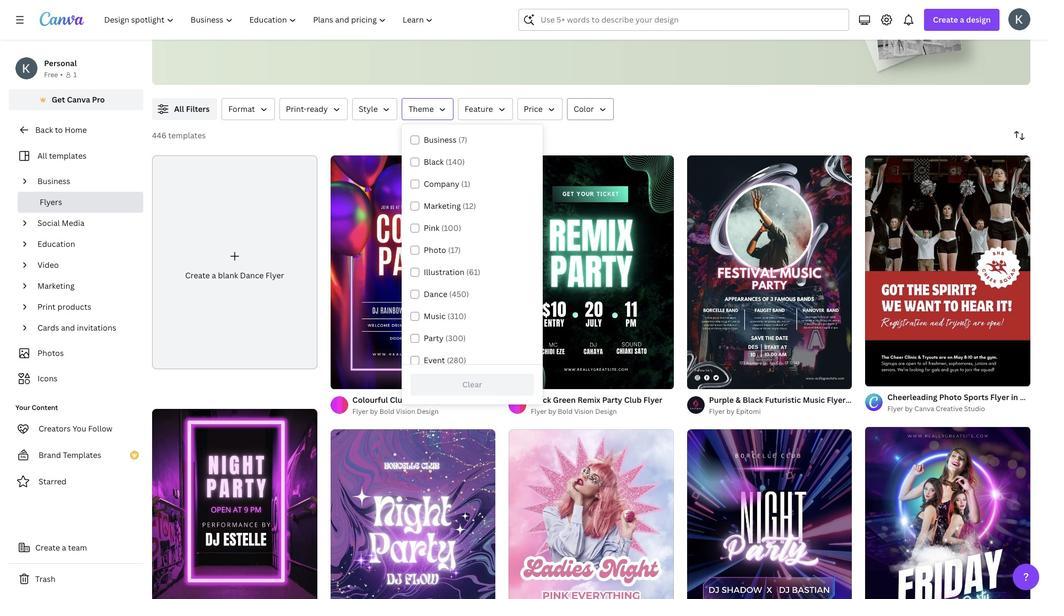 Task type: vqa. For each thing, say whether or not it's contained in the screenshot.


Task type: describe. For each thing, give the bounding box(es) containing it.
create a team button
[[9, 537, 143, 559]]

pink retro photo feminine glitter ladies night club event flyer image
[[509, 429, 674, 599]]

cards and invitations
[[37, 322, 116, 333]]

marketing for marketing
[[37, 281, 74, 291]]

teach
[[343, 0, 367, 12]]

party (300)
[[424, 333, 466, 343]]

illustration (61)
[[424, 267, 481, 277]]

create a design button
[[925, 9, 1000, 31]]

&
[[736, 395, 741, 405]]

0 horizontal spatial and
[[61, 322, 75, 333]]

flyer by bold vision design link for remix
[[531, 406, 663, 417]]

clear button
[[411, 374, 534, 396]]

create a team
[[35, 542, 87, 553]]

video link
[[33, 255, 137, 276]]

feature
[[465, 104, 493, 114]]

2 from from the left
[[505, 14, 526, 26]]

canva.
[[528, 14, 557, 26]]

sports
[[964, 392, 989, 403]]

(1)
[[461, 179, 471, 189]]

0 vertical spatial photo
[[424, 245, 446, 255]]

with
[[170, 14, 188, 26]]

own
[[280, 0, 298, 12]]

dance inside "link"
[[240, 270, 264, 281]]

amazing
[[424, 14, 458, 26]]

print-ready
[[286, 104, 328, 114]]

march
[[170, 0, 197, 12]]

create for create a design
[[933, 14, 958, 25]]

clear
[[462, 379, 482, 390]]

all for all templates
[[37, 150, 47, 161]]

a for team
[[62, 542, 66, 553]]

dance (450)
[[424, 289, 469, 299]]

media
[[62, 218, 85, 228]]

theme button
[[402, 98, 454, 120]]

black green remix party club flyer link
[[531, 394, 663, 406]]

team
[[68, 542, 87, 553]]

dance flyer templates image
[[796, 0, 1031, 85]]

black (140)
[[424, 157, 465, 167]]

by inside colourful club party flyer flyer by bold vision design
[[370, 407, 378, 416]]

and inside march to the beat of your own drum and teach others to do the same. get everyone grooving with dance studio flyers that capture your unique flair from amazing templates from canva.
[[325, 0, 341, 12]]

starred
[[39, 476, 66, 487]]

a for blank
[[212, 270, 216, 281]]

(61)
[[467, 267, 481, 277]]

brand templates link
[[9, 444, 143, 466]]

club inside black green remix party club flyer flyer by bold vision design
[[624, 395, 642, 405]]

flyers
[[40, 197, 62, 207]]

2
[[886, 373, 889, 382]]

marketing for marketing (12)
[[424, 201, 461, 211]]

futuristic
[[765, 395, 801, 405]]

0 horizontal spatial your
[[259, 0, 278, 12]]

same.
[[440, 0, 465, 12]]

personal
[[44, 58, 77, 68]]

all filters
[[174, 104, 210, 114]]

446 templates
[[152, 130, 206, 141]]

canva inside button
[[67, 94, 90, 105]]

vision inside colourful club party flyer flyer by bold vision design
[[396, 407, 415, 416]]

beat
[[226, 0, 245, 12]]

social media link
[[33, 213, 137, 234]]

education link
[[33, 234, 137, 255]]

2 the from the left
[[424, 0, 438, 12]]

style
[[359, 104, 378, 114]]

march to the beat of your own drum and teach others to do the same. get everyone grooving with dance studio flyers that capture your unique flair from amazing templates from canva.
[[170, 0, 563, 26]]

cheerleading
[[888, 392, 938, 403]]

1 horizontal spatial your
[[329, 14, 348, 26]]

(300)
[[446, 333, 466, 343]]

back
[[35, 125, 53, 135]]

templates
[[63, 450, 101, 460]]

446
[[152, 130, 166, 141]]

create a blank dance flyer element
[[152, 155, 317, 369]]

in
[[1011, 392, 1019, 403]]

grooving
[[526, 0, 563, 12]]

invitations
[[77, 322, 116, 333]]

music (310)
[[424, 311, 467, 321]]

free •
[[44, 70, 63, 79]]

music inside purple & black futuristic music flyer portrait flyer by epitomi
[[803, 395, 825, 405]]

black for black green remix party club flyer flyer by bold vision design
[[531, 395, 551, 405]]

(140)
[[446, 157, 465, 167]]

that
[[274, 14, 291, 26]]

trash
[[35, 574, 55, 584]]

social media
[[37, 218, 85, 228]]

print-ready button
[[279, 98, 348, 120]]

black inside purple & black futuristic music flyer portrait flyer by epitomi
[[743, 395, 763, 405]]

(310)
[[448, 311, 467, 321]]

you
[[73, 423, 86, 434]]

back to home
[[35, 125, 87, 135]]

(17)
[[448, 245, 461, 255]]

portrait
[[848, 395, 877, 405]]

2 horizontal spatial to
[[399, 0, 408, 12]]

your content
[[15, 403, 58, 412]]

of inside march to the beat of your own drum and teach others to do the same. get everyone grooving with dance studio flyers that capture your unique flair from amazing templates from canva.
[[248, 0, 256, 12]]

(12)
[[463, 201, 476, 211]]

by inside purple & black futuristic music flyer portrait flyer by epitomi
[[727, 407, 735, 416]]

1 from from the left
[[401, 14, 421, 26]]

templates for 446 templates
[[168, 130, 206, 141]]

cheerleading photo sports flyer in red bla flyer by canva creative studio
[[888, 392, 1048, 414]]

education
[[37, 239, 75, 249]]

marketing (12)
[[424, 201, 476, 211]]

1 horizontal spatial of
[[878, 373, 884, 382]]

business link
[[33, 171, 137, 192]]

social
[[37, 218, 60, 228]]

1 for 1
[[73, 70, 77, 79]]

cheerleading photo sports flyer in red black white color block style image
[[866, 155, 1031, 387]]

a for design
[[960, 14, 965, 25]]

pro
[[92, 94, 105, 105]]

get canva pro button
[[9, 89, 143, 110]]

green
[[553, 395, 576, 405]]

by inside cheerleading photo sports flyer in red bla flyer by canva creative studio
[[905, 404, 913, 414]]

drum
[[300, 0, 323, 12]]

1 horizontal spatial dance
[[424, 289, 448, 299]]

brand templates
[[39, 450, 101, 460]]

creators you follow
[[39, 423, 112, 434]]

1 for 1 of 2
[[873, 373, 877, 382]]

all for all filters
[[174, 104, 184, 114]]

flyers
[[248, 14, 272, 26]]

(450)
[[449, 289, 469, 299]]



Task type: locate. For each thing, give the bounding box(es) containing it.
business for business
[[37, 176, 70, 186]]

flyer by bold vision design link down colourful
[[353, 406, 450, 417]]

1 left the 2
[[873, 373, 877, 382]]

1 horizontal spatial black
[[531, 395, 551, 405]]

1 horizontal spatial design
[[595, 407, 617, 416]]

(280)
[[447, 355, 466, 365]]

purple & black futuristic music flyer portrait image
[[687, 156, 852, 389]]

your up flyers
[[259, 0, 278, 12]]

1 horizontal spatial 1
[[873, 373, 877, 382]]

0 vertical spatial a
[[960, 14, 965, 25]]

1 horizontal spatial bold
[[558, 407, 573, 416]]

0 horizontal spatial vision
[[396, 407, 415, 416]]

all templates link
[[15, 146, 137, 166]]

1 flyer by bold vision design link from the left
[[353, 406, 450, 417]]

1 vertical spatial canva
[[915, 404, 935, 414]]

of up flyers
[[248, 0, 256, 12]]

of left the 2
[[878, 373, 884, 382]]

1 vertical spatial all
[[37, 150, 47, 161]]

dance
[[240, 270, 264, 281], [424, 289, 448, 299]]

0 vertical spatial and
[[325, 0, 341, 12]]

0 horizontal spatial design
[[417, 407, 439, 416]]

1 right •
[[73, 70, 77, 79]]

1 vertical spatial create
[[185, 270, 210, 281]]

1 horizontal spatial business
[[424, 135, 457, 145]]

canva down cheerleading in the bottom right of the page
[[915, 404, 935, 414]]

1 horizontal spatial canva
[[915, 404, 935, 414]]

0 horizontal spatial photo
[[424, 245, 446, 255]]

studio
[[965, 404, 985, 414]]

0 horizontal spatial of
[[248, 0, 256, 12]]

party right remix
[[602, 395, 623, 405]]

the right do
[[424, 0, 438, 12]]

club right colourful
[[390, 395, 408, 405]]

1 horizontal spatial photo
[[940, 392, 962, 403]]

flyer by bold vision design link down remix
[[531, 406, 663, 417]]

0 horizontal spatial business
[[37, 176, 70, 186]]

bla
[[1037, 392, 1048, 403]]

1 horizontal spatial a
[[212, 270, 216, 281]]

a inside "button"
[[62, 542, 66, 553]]

1 of 2
[[873, 373, 889, 382]]

music
[[424, 311, 446, 321], [803, 395, 825, 405]]

0 vertical spatial music
[[424, 311, 446, 321]]

colorful modern friday night party club flyer image
[[866, 427, 1031, 599]]

club inside colourful club party flyer flyer by bold vision design
[[390, 395, 408, 405]]

2 horizontal spatial a
[[960, 14, 965, 25]]

1 horizontal spatial club
[[624, 395, 642, 405]]

2 bold from the left
[[558, 407, 573, 416]]

get down •
[[52, 94, 65, 105]]

marketing link
[[33, 276, 137, 297]]

0 horizontal spatial club
[[390, 395, 408, 405]]

and right cards
[[61, 322, 75, 333]]

back to home link
[[9, 119, 143, 141]]

1
[[73, 70, 77, 79], [873, 373, 877, 382]]

get right "same."
[[467, 0, 482, 12]]

by inside black green remix party club flyer flyer by bold vision design
[[548, 407, 556, 416]]

1 vertical spatial get
[[52, 94, 65, 105]]

all filters button
[[152, 98, 217, 120]]

business inside 'link'
[[37, 176, 70, 186]]

1 bold from the left
[[380, 407, 395, 416]]

2 vertical spatial create
[[35, 542, 60, 553]]

None search field
[[519, 9, 850, 31]]

and
[[325, 0, 341, 12], [61, 322, 75, 333]]

1 horizontal spatial the
[[424, 0, 438, 12]]

epitomi
[[736, 407, 761, 416]]

colourful club party flyer image
[[331, 156, 496, 389]]

2 horizontal spatial black
[[743, 395, 763, 405]]

0 vertical spatial templates
[[460, 14, 503, 26]]

to for home
[[55, 125, 63, 135]]

0 horizontal spatial dance
[[240, 270, 264, 281]]

creators
[[39, 423, 71, 434]]

company (1)
[[424, 179, 471, 189]]

0 horizontal spatial the
[[210, 0, 224, 12]]

the
[[210, 0, 224, 12], [424, 0, 438, 12]]

2 flyer by bold vision design link from the left
[[531, 406, 663, 417]]

1 vertical spatial business
[[37, 176, 70, 186]]

2 vision from the left
[[575, 407, 594, 416]]

2 horizontal spatial create
[[933, 14, 958, 25]]

and right drum
[[325, 0, 341, 12]]

to up dance
[[199, 0, 208, 12]]

0 horizontal spatial 1
[[73, 70, 77, 79]]

get inside button
[[52, 94, 65, 105]]

0 horizontal spatial get
[[52, 94, 65, 105]]

design down colourful club party flyer link
[[417, 407, 439, 416]]

a inside "link"
[[212, 270, 216, 281]]

party inside colourful club party flyer flyer by bold vision design
[[409, 395, 429, 405]]

print products
[[37, 302, 91, 312]]

1 horizontal spatial music
[[803, 395, 825, 405]]

to for the
[[199, 0, 208, 12]]

bold inside colourful club party flyer flyer by bold vision design
[[380, 407, 395, 416]]

from down the 'everyone'
[[505, 14, 526, 26]]

all templates
[[37, 150, 87, 161]]

by down cheerleading in the bottom right of the page
[[905, 404, 913, 414]]

all down back
[[37, 150, 47, 161]]

0 horizontal spatial flyer by bold vision design link
[[353, 406, 450, 417]]

content
[[32, 403, 58, 412]]

price
[[524, 104, 543, 114]]

purple & black futuristic music flyer portrait flyer by epitomi
[[709, 395, 877, 416]]

pink
[[424, 223, 440, 233]]

1 vertical spatial 1
[[873, 373, 877, 382]]

0 horizontal spatial a
[[62, 542, 66, 553]]

black up epitomi
[[743, 395, 763, 405]]

studio
[[218, 14, 245, 26]]

0 horizontal spatial all
[[37, 150, 47, 161]]

1 horizontal spatial vision
[[575, 407, 594, 416]]

pink (100)
[[424, 223, 461, 233]]

your
[[15, 403, 30, 412]]

0 vertical spatial dance
[[240, 270, 264, 281]]

2 horizontal spatial templates
[[460, 14, 503, 26]]

brand
[[39, 450, 61, 460]]

1 horizontal spatial marketing
[[424, 201, 461, 211]]

design inside black green remix party club flyer flyer by bold vision design
[[595, 407, 617, 416]]

black inside black green remix party club flyer flyer by bold vision design
[[531, 395, 551, 405]]

from down do
[[401, 14, 421, 26]]

black green remix party club flyer image
[[509, 156, 674, 389]]

business up flyers
[[37, 176, 70, 186]]

black left green
[[531, 395, 551, 405]]

company
[[424, 179, 460, 189]]

1 vertical spatial and
[[61, 322, 75, 333]]

create left blank
[[185, 270, 210, 281]]

1 vertical spatial music
[[803, 395, 825, 405]]

your down teach
[[329, 14, 348, 26]]

a left team
[[62, 542, 66, 553]]

icons
[[37, 373, 57, 384]]

top level navigation element
[[97, 9, 443, 31]]

vision down colourful club party flyer link
[[396, 407, 415, 416]]

colourful
[[353, 395, 388, 405]]

party left (300)
[[424, 333, 444, 343]]

1 club from the left
[[390, 395, 408, 405]]

print
[[37, 302, 56, 312]]

0 horizontal spatial create
[[35, 542, 60, 553]]

blank
[[218, 270, 238, 281]]

creators you follow link
[[9, 418, 143, 440]]

canva
[[67, 94, 90, 105], [915, 404, 935, 414]]

photo (17)
[[424, 245, 461, 255]]

design
[[966, 14, 991, 25]]

templates for all templates
[[49, 150, 87, 161]]

create inside "button"
[[35, 542, 60, 553]]

templates inside march to the beat of your own drum and teach others to do the same. get everyone grooving with dance studio flyers that capture your unique flair from amazing templates from canva.
[[460, 14, 503, 26]]

ready
[[307, 104, 328, 114]]

dance
[[190, 14, 216, 26]]

icons link
[[15, 368, 137, 389]]

party down event
[[409, 395, 429, 405]]

0 horizontal spatial templates
[[49, 150, 87, 161]]

style button
[[352, 98, 398, 120]]

photos link
[[15, 343, 137, 364]]

0 horizontal spatial canva
[[67, 94, 90, 105]]

of
[[248, 0, 256, 12], [878, 373, 884, 382]]

2 club from the left
[[624, 395, 642, 405]]

music left (310)
[[424, 311, 446, 321]]

your
[[259, 0, 278, 12], [329, 14, 348, 26]]

0 vertical spatial get
[[467, 0, 482, 12]]

create for create a team
[[35, 542, 60, 553]]

canva inside cheerleading photo sports flyer in red bla flyer by canva creative studio
[[915, 404, 935, 414]]

0 horizontal spatial marketing
[[37, 281, 74, 291]]

remix
[[578, 395, 601, 405]]

0 horizontal spatial music
[[424, 311, 446, 321]]

1 vertical spatial dance
[[424, 289, 448, 299]]

0 horizontal spatial black
[[424, 157, 444, 167]]

0 horizontal spatial from
[[401, 14, 421, 26]]

all inside button
[[174, 104, 184, 114]]

design inside colourful club party flyer flyer by bold vision design
[[417, 407, 439, 416]]

colourful club party flyer link
[[353, 394, 450, 406]]

0 horizontal spatial bold
[[380, 407, 395, 416]]

create left team
[[35, 542, 60, 553]]

do
[[410, 0, 422, 12]]

dance right blank
[[240, 270, 264, 281]]

business for business (7)
[[424, 135, 457, 145]]

red
[[1020, 392, 1035, 403]]

1 horizontal spatial to
[[199, 0, 208, 12]]

0 vertical spatial canva
[[67, 94, 90, 105]]

bold down green
[[558, 407, 573, 416]]

get inside march to the beat of your own drum and teach others to do the same. get everyone grooving with dance studio flyers that capture your unique flair from amazing templates from canva.
[[467, 0, 482, 12]]

free
[[44, 70, 58, 79]]

by down the purple
[[727, 407, 735, 416]]

dance left (450) at the left top of the page
[[424, 289, 448, 299]]

a inside dropdown button
[[960, 14, 965, 25]]

create left design
[[933, 14, 958, 25]]

party
[[424, 333, 444, 343], [409, 395, 429, 405], [602, 395, 623, 405]]

2 design from the left
[[595, 407, 617, 416]]

home
[[65, 125, 87, 135]]

everyone
[[484, 0, 524, 12]]

black left '(140)'
[[424, 157, 444, 167]]

0 vertical spatial business
[[424, 135, 457, 145]]

club right remix
[[624, 395, 642, 405]]

0 vertical spatial your
[[259, 0, 278, 12]]

photo up creative
[[940, 392, 962, 403]]

vision down remix
[[575, 407, 594, 416]]

templates down the 'everyone'
[[460, 14, 503, 26]]

1 vertical spatial of
[[878, 373, 884, 382]]

1 vertical spatial marketing
[[37, 281, 74, 291]]

business (7)
[[424, 135, 467, 145]]

purple & black futuristic music flyer portrait link
[[709, 394, 877, 406]]

music party event flyer image
[[152, 409, 317, 599]]

Sort by button
[[1009, 125, 1031, 147]]

business up the black (140)
[[424, 135, 457, 145]]

create a design
[[933, 14, 991, 25]]

design down black green remix party club flyer link
[[595, 407, 617, 416]]

to
[[199, 0, 208, 12], [399, 0, 408, 12], [55, 125, 63, 135]]

format button
[[222, 98, 275, 120]]

templates down all filters button
[[168, 130, 206, 141]]

1 vertical spatial photo
[[940, 392, 962, 403]]

(100)
[[442, 223, 461, 233]]

1 vertical spatial templates
[[168, 130, 206, 141]]

purple gradient modern night party club flyer image
[[331, 429, 496, 599]]

kendall parks image
[[1009, 8, 1031, 30]]

marketing down video
[[37, 281, 74, 291]]

create
[[933, 14, 958, 25], [185, 270, 210, 281], [35, 542, 60, 553]]

0 vertical spatial of
[[248, 0, 256, 12]]

flyer by canva creative studio link
[[888, 404, 1031, 415]]

capture
[[293, 14, 327, 26]]

1 horizontal spatial from
[[505, 14, 526, 26]]

1 vertical spatial a
[[212, 270, 216, 281]]

flair
[[382, 14, 399, 26]]

1 horizontal spatial create
[[185, 270, 210, 281]]

0 vertical spatial 1
[[73, 70, 77, 79]]

to right back
[[55, 125, 63, 135]]

1 horizontal spatial templates
[[168, 130, 206, 141]]

2 vertical spatial templates
[[49, 150, 87, 161]]

black and pink futuristic night party club flyer image
[[687, 429, 852, 599]]

flyer inside "link"
[[266, 270, 284, 281]]

1 horizontal spatial all
[[174, 104, 184, 114]]

templates down "back to home"
[[49, 150, 87, 161]]

create inside "link"
[[185, 270, 210, 281]]

by down colourful
[[370, 407, 378, 416]]

1 horizontal spatial flyer by bold vision design link
[[531, 406, 663, 417]]

flyer by bold vision design link for party
[[353, 406, 450, 417]]

flyer
[[266, 270, 284, 281], [991, 392, 1010, 403], [431, 395, 450, 405], [827, 395, 846, 405], [644, 395, 663, 405], [888, 404, 904, 414], [353, 407, 369, 416], [709, 407, 725, 416], [531, 407, 547, 416]]

create for create a blank dance flyer
[[185, 270, 210, 281]]

1 horizontal spatial and
[[325, 0, 341, 12]]

photo left the (17)
[[424, 245, 446, 255]]

vision inside black green remix party club flyer flyer by bold vision design
[[575, 407, 594, 416]]

bold inside black green remix party club flyer flyer by bold vision design
[[558, 407, 573, 416]]

1 the from the left
[[210, 0, 224, 12]]

black for black (140)
[[424, 157, 444, 167]]

1 vertical spatial your
[[329, 14, 348, 26]]

photo inside cheerleading photo sports flyer in red bla flyer by canva creative studio
[[940, 392, 962, 403]]

0 vertical spatial create
[[933, 14, 958, 25]]

create inside dropdown button
[[933, 14, 958, 25]]

0 vertical spatial all
[[174, 104, 184, 114]]

creative
[[936, 404, 963, 414]]

Search search field
[[541, 9, 843, 30]]

0 vertical spatial marketing
[[424, 201, 461, 211]]

1 horizontal spatial get
[[467, 0, 482, 12]]

0 horizontal spatial to
[[55, 125, 63, 135]]

event (280)
[[424, 355, 466, 365]]

a left blank
[[212, 270, 216, 281]]

templates
[[460, 14, 503, 26], [168, 130, 206, 141], [49, 150, 87, 161]]

2 vertical spatial a
[[62, 542, 66, 553]]

1 design from the left
[[417, 407, 439, 416]]

products
[[57, 302, 91, 312]]

marketing up 'pink (100)' in the left of the page
[[424, 201, 461, 211]]

party inside black green remix party club flyer flyer by bold vision design
[[602, 395, 623, 405]]

print-
[[286, 104, 307, 114]]

photo
[[424, 245, 446, 255], [940, 392, 962, 403]]

canva left pro
[[67, 94, 90, 105]]

the left beat
[[210, 0, 224, 12]]

all left filters
[[174, 104, 184, 114]]

1 vision from the left
[[396, 407, 415, 416]]

unique
[[350, 14, 380, 26]]

to left do
[[399, 0, 408, 12]]

bold down colourful club party flyer link
[[380, 407, 395, 416]]

by down green
[[548, 407, 556, 416]]

color
[[574, 104, 594, 114]]

music right futuristic
[[803, 395, 825, 405]]

a left design
[[960, 14, 965, 25]]



